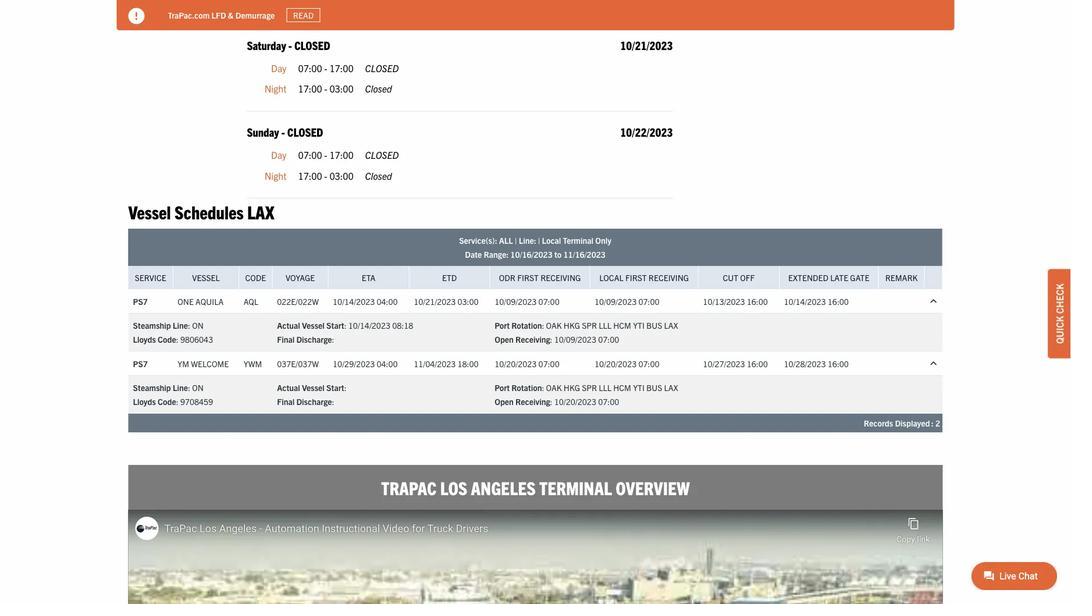 Task type: locate. For each thing, give the bounding box(es) containing it.
lloyds left 9708459
[[133, 397, 156, 407]]

0 vertical spatial final
[[277, 334, 295, 345]]

on up 9708459
[[192, 383, 204, 393]]

1 vertical spatial discharge
[[296, 397, 332, 407]]

1 07:00 - 17:00 from the top
[[298, 62, 354, 74]]

lloyds for steamship line : on lloyds code : 9708459
[[133, 397, 156, 407]]

1 vertical spatial night
[[265, 170, 287, 182]]

lloyds inside steamship line : on lloyds code : 9708459
[[133, 397, 156, 407]]

0 horizontal spatial local
[[542, 235, 561, 246]]

bus inside port rotation : oak hkg spr lll hcm yti bus lax open receiving : 10/09/2023 07:00
[[647, 320, 662, 331]]

2 10/20/2023 07:00 from the left
[[595, 358, 660, 369]]

only
[[595, 235, 612, 246]]

1 vertical spatial actual
[[277, 383, 300, 393]]

line for 9708459
[[173, 383, 188, 393]]

lax inside port rotation : oak hkg spr lll hcm yti bus lax open receiving : 10/09/2023 07:00
[[664, 320, 678, 331]]

line
[[173, 320, 188, 331], [173, 383, 188, 393]]

10/09/2023 07:00 down local first receiving
[[595, 296, 660, 307]]

to
[[555, 249, 562, 260]]

07:00 - 17:00 down saturday - closed
[[298, 62, 354, 74]]

2 lll from the top
[[599, 383, 612, 393]]

discharge down 037e/037w
[[296, 397, 332, 407]]

1 vertical spatial 10/21/2023
[[414, 296, 456, 307]]

line up 9708459
[[173, 383, 188, 393]]

10/21/2023 for 10/21/2023
[[621, 38, 673, 52]]

lloyds
[[133, 334, 156, 345], [133, 397, 156, 407]]

1 open from the top
[[495, 334, 514, 345]]

0 horizontal spatial 10/21/2023
[[414, 296, 456, 307]]

2 07:00 - 17:00 from the top
[[298, 149, 354, 161]]

1 vertical spatial bus
[[647, 383, 662, 393]]

local up to
[[542, 235, 561, 246]]

10/14/2023 down extended
[[784, 296, 826, 307]]

actual
[[277, 320, 300, 331], [277, 383, 300, 393]]

lll inside port rotation : oak hkg spr lll hcm yti bus lax open receiving : 10/09/2023 07:00
[[599, 320, 612, 331]]

2 night from the top
[[265, 170, 287, 182]]

0 vertical spatial 07:00 - 17:00
[[298, 62, 354, 74]]

hkg inside port rotation : oak hkg spr lll hcm yti bus lax open receiving : 10/09/2023 07:00
[[564, 320, 580, 331]]

1 vertical spatial lloyds
[[133, 397, 156, 407]]

bus for port rotation : oak hkg spr lll hcm yti bus lax open receiving : 10/09/2023 07:00
[[647, 320, 662, 331]]

0 vertical spatial oak
[[546, 320, 562, 331]]

2 spr from the top
[[582, 383, 597, 393]]

los
[[440, 476, 467, 499]]

1 vertical spatial 17:00 - 03:00
[[298, 170, 354, 182]]

line inside steamship line : on lloyds code : 9708459
[[173, 383, 188, 393]]

04:00 up 08:18
[[377, 296, 398, 307]]

start
[[327, 320, 344, 331], [327, 383, 344, 393]]

hkg for 10/09/2023
[[564, 320, 580, 331]]

0 vertical spatial steamship
[[133, 320, 171, 331]]

1 vertical spatial final
[[277, 397, 295, 407]]

1 17:00 - 03:00 from the top
[[298, 83, 354, 95]]

saturday
[[247, 38, 286, 52]]

eta
[[362, 273, 376, 283]]

code left 9806043
[[158, 334, 176, 345]]

1 04:00 from the top
[[377, 296, 398, 307]]

lll inside port rotation : oak hkg spr lll hcm yti bus lax open receiving : 10/20/2023 07:00
[[599, 383, 612, 393]]

port inside port rotation : oak hkg spr lll hcm yti bus lax open receiving : 10/09/2023 07:00
[[495, 320, 510, 331]]

ps7 left "ym"
[[133, 358, 148, 369]]

1 vertical spatial hkg
[[564, 383, 580, 393]]

10/14/2023 16:00
[[784, 296, 849, 307]]

0 vertical spatial 04:00
[[377, 296, 398, 307]]

2 vertical spatial code
[[158, 397, 176, 407]]

1 horizontal spatial first
[[626, 273, 647, 283]]

cut
[[723, 273, 738, 283]]

2 actual from the top
[[277, 383, 300, 393]]

read
[[293, 10, 314, 20]]

code inside steamship line : on lloyds code : 9806043
[[158, 334, 176, 345]]

hkg down odr first receiving
[[564, 320, 580, 331]]

1 night from the top
[[265, 83, 287, 95]]

steamship inside steamship line : on lloyds code : 9708459
[[133, 383, 171, 393]]

yti inside port rotation : oak hkg spr lll hcm yti bus lax open receiving : 10/09/2023 07:00
[[633, 320, 645, 331]]

quick check link
[[1048, 269, 1071, 358]]

oak inside port rotation : oak hkg spr lll hcm yti bus lax open receiving : 10/20/2023 07:00
[[546, 383, 562, 393]]

hcm inside port rotation : oak hkg spr lll hcm yti bus lax open receiving : 10/20/2023 07:00
[[614, 383, 631, 393]]

trapac
[[381, 476, 437, 499]]

10/14/2023
[[333, 296, 375, 307], [784, 296, 826, 307], [348, 320, 390, 331]]

0 horizontal spatial |
[[515, 235, 517, 246]]

1 vertical spatial 04:00
[[377, 358, 398, 369]]

0 vertical spatial closed
[[365, 83, 392, 95]]

ps7 for ym welcome
[[133, 358, 148, 369]]

records displayed : 2
[[864, 418, 940, 429]]

quick
[[1054, 316, 1066, 344]]

open inside port rotation : oak hkg spr lll hcm yti bus lax open receiving : 10/20/2023 07:00
[[495, 397, 514, 407]]

2 hkg from the top
[[564, 383, 580, 393]]

1 actual from the top
[[277, 320, 300, 331]]

trapac.com
[[168, 10, 210, 20]]

final
[[277, 334, 295, 345], [277, 397, 295, 407]]

code up aql
[[245, 273, 266, 283]]

1 oak from the top
[[546, 320, 562, 331]]

18:00
[[458, 358, 479, 369]]

10/14/2023 04:00
[[333, 296, 398, 307]]

10/29/2023
[[333, 358, 375, 369]]

on for steamship line : on lloyds code : 9708459
[[192, 383, 204, 393]]

port for port rotation : oak hkg spr lll hcm yti bus lax open receiving : 10/20/2023 07:00
[[495, 383, 510, 393]]

1 lll from the top
[[599, 320, 612, 331]]

10/14/2023 for 10/14/2023 16:00
[[784, 296, 826, 307]]

2 ps7 from the top
[[133, 358, 148, 369]]

9708459
[[180, 397, 213, 407]]

10/21/2023 03:00
[[414, 296, 479, 307]]

2 vertical spatial lax
[[664, 383, 678, 393]]

0 vertical spatial 10/21/2023
[[621, 38, 673, 52]]

local down 11/16/2023 at right top
[[600, 273, 624, 283]]

0 vertical spatial hkg
[[564, 320, 580, 331]]

final inside "actual vessel start : 10/14/2023 08:18 final discharge :"
[[277, 334, 295, 345]]

1 vertical spatial open
[[495, 397, 514, 407]]

yti inside port rotation : oak hkg spr lll hcm yti bus lax open receiving : 10/20/2023 07:00
[[633, 383, 645, 393]]

1 horizontal spatial 10/20/2023 07:00
[[595, 358, 660, 369]]

16:00 for 10/28/2023 16:00
[[828, 358, 849, 369]]

0 vertical spatial port
[[495, 320, 510, 331]]

ym
[[178, 358, 189, 369]]

trapac los angeles terminal overview
[[381, 476, 690, 499]]

16:00 for 10/27/2023 16:00
[[747, 358, 768, 369]]

ym welcome
[[178, 358, 229, 369]]

day for sunday
[[271, 149, 287, 161]]

2
[[936, 418, 940, 429]]

code inside steamship line : on lloyds code : 9708459
[[158, 397, 176, 407]]

bus for port rotation : oak hkg spr lll hcm yti bus lax open receiving : 10/20/2023 07:00
[[647, 383, 662, 393]]

1 vertical spatial oak
[[546, 383, 562, 393]]

17:00 - 03:00
[[298, 83, 354, 95], [298, 170, 354, 182]]

2 first from the left
[[626, 273, 647, 283]]

16:00 down late
[[828, 296, 849, 307]]

hcm
[[614, 320, 631, 331], [614, 383, 631, 393]]

read link
[[287, 8, 320, 22]]

0 vertical spatial yti
[[633, 320, 645, 331]]

1 vertical spatial spr
[[582, 383, 597, 393]]

10/09/2023
[[495, 296, 537, 307], [595, 296, 637, 307], [554, 334, 596, 345]]

10/21/2023
[[621, 38, 673, 52], [414, 296, 456, 307]]

day
[[271, 62, 287, 74], [271, 149, 287, 161]]

2 yti from the top
[[633, 383, 645, 393]]

1 yti from the top
[[633, 320, 645, 331]]

0 vertical spatial discharge
[[296, 334, 332, 345]]

03:00 for sunday - closed
[[330, 170, 354, 182]]

1 discharge from the top
[[296, 334, 332, 345]]

1 horizontal spatial 10/09/2023 07:00
[[595, 296, 660, 307]]

1 horizontal spatial |
[[538, 235, 540, 246]]

lax
[[247, 200, 274, 223], [664, 320, 678, 331], [664, 383, 678, 393]]

07:00 inside port rotation : oak hkg spr lll hcm yti bus lax open receiving : 10/20/2023 07:00
[[598, 397, 619, 407]]

service(s):
[[459, 235, 497, 246]]

final down 037e/037w
[[277, 397, 295, 407]]

1 vertical spatial code
[[158, 334, 176, 345]]

spr for 10/09/2023
[[582, 320, 597, 331]]

code left 9708459
[[158, 397, 176, 407]]

day down the sunday - closed
[[271, 149, 287, 161]]

|
[[515, 235, 517, 246], [538, 235, 540, 246]]

10/09/2023 up port rotation : oak hkg spr lll hcm yti bus lax open receiving : 10/20/2023 07:00
[[554, 334, 596, 345]]

17:00 - 03:00 for saturday - closed
[[298, 83, 354, 95]]

actual vessel start : 10/14/2023 08:18 final discharge :
[[277, 320, 413, 345]]

line:
[[519, 235, 536, 246]]

0 vertical spatial lloyds
[[133, 334, 156, 345]]

10/20/2023
[[495, 358, 537, 369], [595, 358, 637, 369], [554, 397, 596, 407]]

lax for port rotation : oak hkg spr lll hcm yti bus lax open receiving : 10/09/2023 07:00
[[664, 320, 678, 331]]

steamship for steamship line : on lloyds code : 9806043
[[133, 320, 171, 331]]

0 vertical spatial spr
[[582, 320, 597, 331]]

1 vertical spatial local
[[600, 273, 624, 283]]

1 vertical spatial ps7
[[133, 358, 148, 369]]

steamship line : on lloyds code : 9806043
[[133, 320, 213, 345]]

lloyds inside steamship line : on lloyds code : 9806043
[[133, 334, 156, 345]]

1 horizontal spatial 10/21/2023
[[621, 38, 673, 52]]

hkg
[[564, 320, 580, 331], [564, 383, 580, 393]]

0 vertical spatial local
[[542, 235, 561, 246]]

demurrage
[[236, 10, 275, 20]]

receiving
[[541, 273, 581, 283], [649, 273, 689, 283], [516, 334, 550, 345], [516, 397, 550, 407]]

lloyds left 9806043
[[133, 334, 156, 345]]

08:18
[[392, 320, 413, 331]]

&
[[228, 10, 234, 20]]

schedules
[[175, 200, 244, 223]]

hcm for : 10/09/2023 07:00
[[614, 320, 631, 331]]

closed for saturday - closed
[[365, 83, 392, 95]]

1 hcm from the top
[[614, 320, 631, 331]]

0 vertical spatial lll
[[599, 320, 612, 331]]

| right all
[[515, 235, 517, 246]]

1 horizontal spatial local
[[600, 273, 624, 283]]

07:00 inside port rotation : oak hkg spr lll hcm yti bus lax open receiving : 10/09/2023 07:00
[[598, 334, 619, 345]]

2 open from the top
[[495, 397, 514, 407]]

2 final from the top
[[277, 397, 295, 407]]

03:00
[[330, 83, 354, 95], [330, 170, 354, 182], [458, 296, 479, 307]]

0 vertical spatial open
[[495, 334, 514, 345]]

bus inside port rotation : oak hkg spr lll hcm yti bus lax open receiving : 10/20/2023 07:00
[[647, 383, 662, 393]]

1 vertical spatial lll
[[599, 383, 612, 393]]

2 line from the top
[[173, 383, 188, 393]]

1 steamship from the top
[[133, 320, 171, 331]]

0 vertical spatial rotation
[[512, 320, 542, 331]]

receiving inside port rotation : oak hkg spr lll hcm yti bus lax open receiving : 10/20/2023 07:00
[[516, 397, 550, 407]]

0 vertical spatial day
[[271, 62, 287, 74]]

off
[[740, 273, 755, 283]]

0 vertical spatial 17:00 - 03:00
[[298, 83, 354, 95]]

16:00 right 10/27/2023
[[747, 358, 768, 369]]

rotation
[[512, 320, 542, 331], [512, 383, 542, 393]]

start down 10/14/2023 04:00 at the left of the page
[[327, 320, 344, 331]]

1 spr from the top
[[582, 320, 597, 331]]

0 vertical spatial start
[[327, 320, 344, 331]]

lax for port rotation : oak hkg spr lll hcm yti bus lax open receiving : 10/20/2023 07:00
[[664, 383, 678, 393]]

2 closed from the top
[[365, 170, 392, 182]]

sunday
[[247, 125, 279, 139]]

0 vertical spatial on
[[192, 320, 204, 331]]

1 vertical spatial closed
[[365, 170, 392, 182]]

start inside "actual vessel start : 10/14/2023 08:18 final discharge :"
[[327, 320, 344, 331]]

07:00
[[298, 62, 322, 74], [298, 149, 322, 161], [539, 296, 560, 307], [639, 296, 660, 307], [598, 334, 619, 345], [539, 358, 560, 369], [639, 358, 660, 369], [598, 397, 619, 407]]

discharge up 037e/037w
[[296, 334, 332, 345]]

:
[[188, 320, 190, 331], [344, 320, 347, 331], [542, 320, 544, 331], [176, 334, 178, 345], [332, 334, 334, 345], [550, 334, 553, 345], [188, 383, 190, 393], [344, 383, 347, 393], [542, 383, 544, 393], [176, 397, 178, 407], [332, 397, 334, 407], [550, 397, 553, 407], [932, 418, 934, 429]]

07:00 - 17:00 for sunday - closed
[[298, 149, 354, 161]]

1 on from the top
[[192, 320, 204, 331]]

1 vertical spatial rotation
[[512, 383, 542, 393]]

spr inside port rotation : oak hkg spr lll hcm yti bus lax open receiving : 10/09/2023 07:00
[[582, 320, 597, 331]]

16:00 for 10/13/2023 16:00
[[747, 296, 768, 307]]

0 vertical spatial ps7
[[133, 296, 148, 307]]

1 start from the top
[[327, 320, 344, 331]]

1 vertical spatial 07:00 - 17:00
[[298, 149, 354, 161]]

night down the sunday - closed
[[265, 170, 287, 182]]

bus
[[647, 320, 662, 331], [647, 383, 662, 393]]

16:00 down off
[[747, 296, 768, 307]]

0 vertical spatial hcm
[[614, 320, 631, 331]]

16:00
[[747, 296, 768, 307], [828, 296, 849, 307], [747, 358, 768, 369], [828, 358, 849, 369]]

07:00 - 17:00 down the sunday - closed
[[298, 149, 354, 161]]

10/28/2023
[[784, 358, 826, 369]]

10/14/2023 down eta
[[333, 296, 375, 307]]

night for saturday
[[265, 83, 287, 95]]

receiving inside port rotation : oak hkg spr lll hcm yti bus lax open receiving : 10/09/2023 07:00
[[516, 334, 550, 345]]

2 lloyds from the top
[[133, 397, 156, 407]]

ywm
[[244, 358, 262, 369]]

final up 037e/037w
[[277, 334, 295, 345]]

1 vertical spatial lax
[[664, 320, 678, 331]]

2 04:00 from the top
[[377, 358, 398, 369]]

0 vertical spatial actual
[[277, 320, 300, 331]]

1 first from the left
[[517, 273, 539, 283]]

actual down 037e/037w
[[277, 383, 300, 393]]

quick check
[[1054, 284, 1066, 344]]

2 hcm from the top
[[614, 383, 631, 393]]

oak inside port rotation : oak hkg spr lll hcm yti bus lax open receiving : 10/09/2023 07:00
[[546, 320, 562, 331]]

0 vertical spatial terminal
[[563, 235, 594, 246]]

04:00 for 10/29/2023 04:00
[[377, 358, 398, 369]]

closed for sunday - closed
[[365, 170, 392, 182]]

2 steamship from the top
[[133, 383, 171, 393]]

open inside port rotation : oak hkg spr lll hcm yti bus lax open receiving : 10/09/2023 07:00
[[495, 334, 514, 345]]

1 day from the top
[[271, 62, 287, 74]]

1 vertical spatial on
[[192, 383, 204, 393]]

0 horizontal spatial first
[[517, 273, 539, 283]]

| right 'line:' on the top of page
[[538, 235, 540, 246]]

10/27/2023 16:00
[[703, 358, 768, 369]]

lll for 10/09/2023
[[599, 320, 612, 331]]

0 vertical spatial line
[[173, 320, 188, 331]]

discharge inside "actual vessel start : 10/14/2023 08:18 final discharge :"
[[296, 334, 332, 345]]

0 horizontal spatial 10/20/2023 07:00
[[495, 358, 560, 369]]

10/14/2023 down 10/14/2023 04:00 at the left of the page
[[348, 320, 390, 331]]

16:00 right 10/28/2023 in the right bottom of the page
[[828, 358, 849, 369]]

04:00 for 10/14/2023 04:00
[[377, 296, 398, 307]]

actual down 022e/022w
[[277, 320, 300, 331]]

on inside steamship line : on lloyds code : 9806043
[[192, 320, 204, 331]]

1 ps7 from the top
[[133, 296, 148, 307]]

0 vertical spatial 03:00
[[330, 83, 354, 95]]

10/09/2023 07:00 down odr first receiving
[[495, 296, 560, 307]]

2 start from the top
[[327, 383, 344, 393]]

start down 10/29/2023 at left
[[327, 383, 344, 393]]

cut off
[[723, 273, 755, 283]]

1 vertical spatial line
[[173, 383, 188, 393]]

on up 9806043
[[192, 320, 204, 331]]

1 bus from the top
[[647, 320, 662, 331]]

1 vertical spatial steamship
[[133, 383, 171, 393]]

steamship inside steamship line : on lloyds code : 9806043
[[133, 320, 171, 331]]

1 closed from the top
[[365, 83, 392, 95]]

10/09/2023 down odr
[[495, 296, 537, 307]]

local first receiving
[[600, 273, 689, 283]]

1 lloyds from the top
[[133, 334, 156, 345]]

yti
[[633, 320, 645, 331], [633, 383, 645, 393]]

1 vertical spatial yti
[[633, 383, 645, 393]]

actual inside "actual vessel start : 10/14/2023 08:18 final discharge :"
[[277, 320, 300, 331]]

spr inside port rotation : oak hkg spr lll hcm yti bus lax open receiving : 10/20/2023 07:00
[[582, 383, 597, 393]]

1 vertical spatial 03:00
[[330, 170, 354, 182]]

range:
[[484, 249, 509, 260]]

lll
[[599, 320, 612, 331], [599, 383, 612, 393]]

1 rotation from the top
[[512, 320, 542, 331]]

1 vertical spatial start
[[327, 383, 344, 393]]

open
[[495, 334, 514, 345], [495, 397, 514, 407]]

rotation inside port rotation : oak hkg spr lll hcm yti bus lax open receiving : 10/09/2023 07:00
[[512, 320, 542, 331]]

aql
[[244, 296, 258, 307]]

2 discharge from the top
[[296, 397, 332, 407]]

yti for : 10/09/2023 07:00
[[633, 320, 645, 331]]

2 17:00 - 03:00 from the top
[[298, 170, 354, 182]]

open for port rotation : oak hkg spr lll hcm yti bus lax open receiving : 10/09/2023 07:00
[[495, 334, 514, 345]]

open for port rotation : oak hkg spr lll hcm yti bus lax open receiving : 10/20/2023 07:00
[[495, 397, 514, 407]]

1 vertical spatial port
[[495, 383, 510, 393]]

start for : 10/14/2023 08:18
[[327, 320, 344, 331]]

0 vertical spatial night
[[265, 83, 287, 95]]

2 day from the top
[[271, 149, 287, 161]]

rotation inside port rotation : oak hkg spr lll hcm yti bus lax open receiving : 10/20/2023 07:00
[[512, 383, 542, 393]]

17:00
[[330, 62, 354, 74], [298, 83, 322, 95], [330, 149, 354, 161], [298, 170, 322, 182]]

odr first receiving
[[499, 273, 581, 283]]

04:00 right 10/29/2023 at left
[[377, 358, 398, 369]]

2 rotation from the top
[[512, 383, 542, 393]]

day down saturday - closed
[[271, 62, 287, 74]]

ps7
[[133, 296, 148, 307], [133, 358, 148, 369]]

on inside steamship line : on lloyds code : 9708459
[[192, 383, 204, 393]]

spr
[[582, 320, 597, 331], [582, 383, 597, 393]]

1 vertical spatial hcm
[[614, 383, 631, 393]]

night
[[265, 83, 287, 95], [265, 170, 287, 182]]

hcm inside port rotation : oak hkg spr lll hcm yti bus lax open receiving : 10/09/2023 07:00
[[614, 320, 631, 331]]

port
[[495, 320, 510, 331], [495, 383, 510, 393]]

line for 9806043
[[173, 320, 188, 331]]

oak for 10/09/2023
[[546, 320, 562, 331]]

1 10/09/2023 07:00 from the left
[[495, 296, 560, 307]]

closed
[[365, 83, 392, 95], [365, 170, 392, 182]]

1 hkg from the top
[[564, 320, 580, 331]]

actual inside actual vessel start : final discharge :
[[277, 383, 300, 393]]

0 vertical spatial bus
[[647, 320, 662, 331]]

2 bus from the top
[[647, 383, 662, 393]]

1 line from the top
[[173, 320, 188, 331]]

2 on from the top
[[192, 383, 204, 393]]

start inside actual vessel start : final discharge :
[[327, 383, 344, 393]]

1 final from the top
[[277, 334, 295, 345]]

port for port rotation : oak hkg spr lll hcm yti bus lax open receiving : 10/09/2023 07:00
[[495, 320, 510, 331]]

code for steamship line : on lloyds code : 9806043
[[158, 334, 176, 345]]

first for odr
[[517, 273, 539, 283]]

2 oak from the top
[[546, 383, 562, 393]]

ps7 down "service"
[[133, 296, 148, 307]]

2 port from the top
[[495, 383, 510, 393]]

lax inside port rotation : oak hkg spr lll hcm yti bus lax open receiving : 10/20/2023 07:00
[[664, 383, 678, 393]]

hkg inside port rotation : oak hkg spr lll hcm yti bus lax open receiving : 10/20/2023 07:00
[[564, 383, 580, 393]]

discharge inside actual vessel start : final discharge :
[[296, 397, 332, 407]]

port inside port rotation : oak hkg spr lll hcm yti bus lax open receiving : 10/20/2023 07:00
[[495, 383, 510, 393]]

start for :
[[327, 383, 344, 393]]

line up 9806043
[[173, 320, 188, 331]]

ps7 for one aquila
[[133, 296, 148, 307]]

16:00 for 10/14/2023 16:00
[[828, 296, 849, 307]]

hkg down port rotation : oak hkg spr lll hcm yti bus lax open receiving : 10/09/2023 07:00
[[564, 383, 580, 393]]

terminal
[[563, 235, 594, 246], [540, 476, 612, 499]]

trapac.com lfd & demurrage
[[168, 10, 275, 20]]

1 vertical spatial day
[[271, 149, 287, 161]]

line inside steamship line : on lloyds code : 9806043
[[173, 320, 188, 331]]

night up the sunday - closed
[[265, 83, 287, 95]]

1 port from the top
[[495, 320, 510, 331]]

0 horizontal spatial 10/09/2023 07:00
[[495, 296, 560, 307]]



Task type: vqa. For each thing, say whether or not it's contained in the screenshot.


Task type: describe. For each thing, give the bounding box(es) containing it.
on for steamship line : on lloyds code : 9806043
[[192, 320, 204, 331]]

code for steamship line : on lloyds code : 9708459
[[158, 397, 176, 407]]

etd
[[442, 273, 457, 283]]

lfd
[[212, 10, 226, 20]]

0 vertical spatial code
[[245, 273, 266, 283]]

rotation for : 10/20/2023 07:00
[[512, 383, 542, 393]]

07:00 - 17:00 for saturday - closed
[[298, 62, 354, 74]]

solid image
[[128, 8, 145, 24]]

10/14/2023 inside "actual vessel start : 10/14/2023 08:18 final discharge :"
[[348, 320, 390, 331]]

aquila
[[196, 296, 224, 307]]

10/09/2023 down local first receiving
[[595, 296, 637, 307]]

saturday - closed
[[247, 38, 330, 52]]

2 vertical spatial 03:00
[[458, 296, 479, 307]]

overview
[[616, 476, 690, 499]]

vessel inside actual vessel start : final discharge :
[[302, 383, 325, 393]]

vessel schedules lax
[[128, 200, 274, 223]]

all
[[499, 235, 513, 246]]

10/21/2023 for 10/21/2023 03:00
[[414, 296, 456, 307]]

spr for 10/20/2023
[[582, 383, 597, 393]]

1 10/20/2023 07:00 from the left
[[495, 358, 560, 369]]

records
[[864, 418, 893, 429]]

1 vertical spatial terminal
[[540, 476, 612, 499]]

terminal inside service(s): all | line: | local terminal only date range: 10/16/2023 to 11/16/2023
[[563, 235, 594, 246]]

10/22/2023
[[621, 125, 673, 139]]

10/16/2023
[[511, 249, 553, 260]]

one
[[178, 296, 194, 307]]

remark
[[886, 273, 918, 283]]

actual for actual vessel start : final discharge :
[[277, 383, 300, 393]]

actual for actual vessel start : 10/14/2023 08:18 final discharge :
[[277, 320, 300, 331]]

lloyds for steamship line : on lloyds code : 9806043
[[133, 334, 156, 345]]

date
[[465, 249, 482, 260]]

10/13/2023 16:00
[[703, 296, 768, 307]]

10/20/2023 inside port rotation : oak hkg spr lll hcm yti bus lax open receiving : 10/20/2023 07:00
[[554, 397, 596, 407]]

2 10/09/2023 07:00 from the left
[[595, 296, 660, 307]]

odr
[[499, 273, 516, 283]]

17:00 - 03:00 for sunday - closed
[[298, 170, 354, 182]]

022e/022w
[[277, 296, 319, 307]]

first for local
[[626, 273, 647, 283]]

vessel inside "actual vessel start : 10/14/2023 08:18 final discharge :"
[[302, 320, 325, 331]]

10/27/2023
[[703, 358, 745, 369]]

port rotation : oak hkg spr lll hcm yti bus lax open receiving : 10/09/2023 07:00
[[495, 320, 678, 345]]

0 vertical spatial lax
[[247, 200, 274, 223]]

037e/037w
[[277, 358, 319, 369]]

welcome
[[191, 358, 229, 369]]

service
[[135, 273, 166, 283]]

lll for 10/20/2023
[[599, 383, 612, 393]]

local inside service(s): all | line: | local terminal only date range: 10/16/2023 to 11/16/2023
[[542, 235, 561, 246]]

10/13/2023
[[703, 296, 745, 307]]

check
[[1054, 284, 1066, 314]]

11/04/2023
[[414, 358, 456, 369]]

oak for 10/20/2023
[[546, 383, 562, 393]]

10/09/2023 inside port rotation : oak hkg spr lll hcm yti bus lax open receiving : 10/09/2023 07:00
[[554, 334, 596, 345]]

03:00 for saturday - closed
[[330, 83, 354, 95]]

yti for : 10/20/2023 07:00
[[633, 383, 645, 393]]

extended
[[789, 273, 829, 283]]

1 | from the left
[[515, 235, 517, 246]]

hkg for 10/20/2023
[[564, 383, 580, 393]]

angeles
[[471, 476, 536, 499]]

displayed
[[895, 418, 930, 429]]

steamship line : on lloyds code : 9708459
[[133, 383, 213, 407]]

port rotation : oak hkg spr lll hcm yti bus lax open receiving : 10/20/2023 07:00
[[495, 383, 678, 407]]

rotation for : 10/09/2023 07:00
[[512, 320, 542, 331]]

10/14/2023 for 10/14/2023 04:00
[[333, 296, 375, 307]]

9806043
[[180, 334, 213, 345]]

final inside actual vessel start : final discharge :
[[277, 397, 295, 407]]

11/16/2023
[[564, 249, 606, 260]]

sunday - closed
[[247, 125, 323, 139]]

actual vessel start : final discharge :
[[277, 383, 347, 407]]

one aquila
[[178, 296, 224, 307]]

day for saturday
[[271, 62, 287, 74]]

11/04/2023 18:00
[[414, 358, 479, 369]]

gate
[[850, 273, 870, 283]]

hcm for : 10/20/2023 07:00
[[614, 383, 631, 393]]

extended late gate
[[789, 273, 870, 283]]

2 | from the left
[[538, 235, 540, 246]]

10/29/2023 04:00
[[333, 358, 398, 369]]

night for sunday
[[265, 170, 287, 182]]

10/28/2023 16:00
[[784, 358, 849, 369]]

late
[[831, 273, 849, 283]]

steamship for steamship line : on lloyds code : 9708459
[[133, 383, 171, 393]]

service(s): all | line: | local terminal only date range: 10/16/2023 to 11/16/2023
[[459, 235, 612, 260]]

voyage
[[286, 273, 315, 283]]



